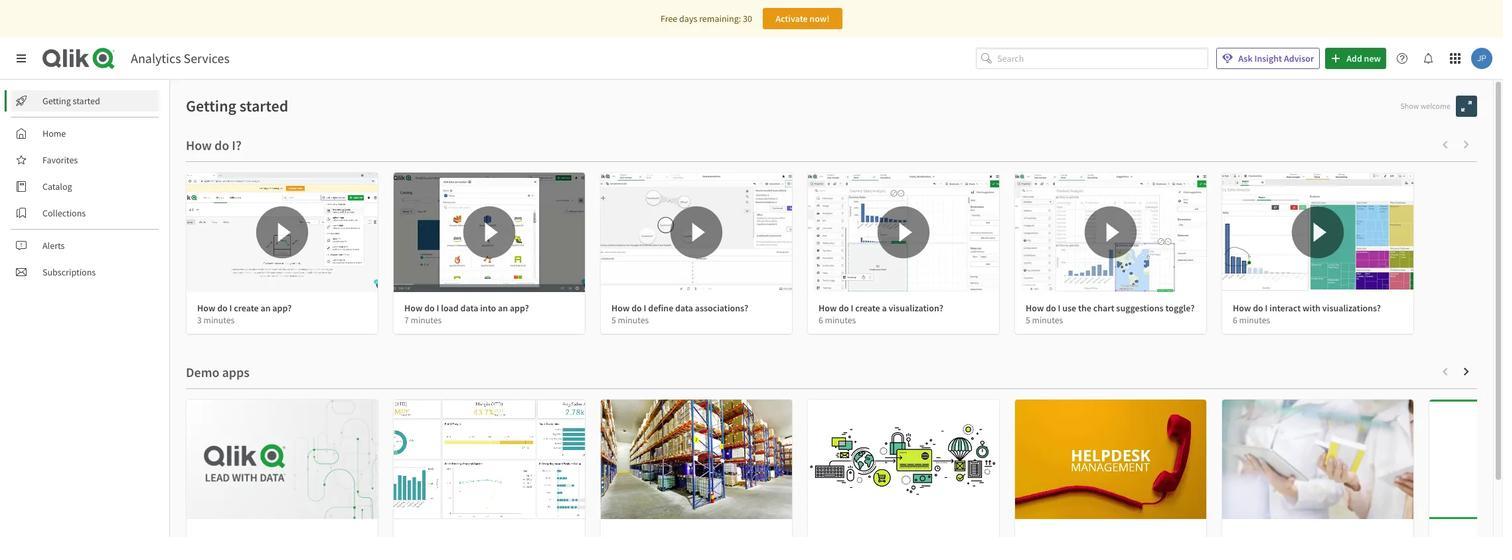 Task type: vqa. For each thing, say whether or not it's contained in the screenshot.


Task type: locate. For each thing, give the bounding box(es) containing it.
i inside how do i create a visualization? 6 minutes
[[851, 302, 854, 314]]

3 minutes from the left
[[618, 315, 649, 326]]

1 horizontal spatial an
[[498, 302, 508, 314]]

6
[[819, 315, 824, 326], [1234, 315, 1238, 326]]

minutes down how do i create a visualization? element
[[825, 315, 856, 326]]

4 i from the left
[[851, 302, 854, 314]]

load
[[441, 302, 459, 314]]

0 horizontal spatial create
[[234, 302, 259, 314]]

how for how do i define data associations?
[[612, 302, 630, 314]]

1 6 from the left
[[819, 315, 824, 326]]

data inside how do i define data associations? 5 minutes
[[676, 302, 693, 314]]

define
[[649, 302, 674, 314]]

how do i interact with visualizations? 6 minutes
[[1234, 302, 1382, 326]]

5 do from the left
[[1046, 302, 1057, 314]]

an inside how do i create an app? 3 minutes
[[261, 302, 271, 314]]

1 i from the left
[[230, 302, 232, 314]]

minutes down define
[[618, 315, 649, 326]]

ask insight advisor button
[[1217, 48, 1321, 69]]

use
[[1063, 302, 1077, 314]]

how left a in the bottom right of the page
[[819, 302, 837, 314]]

2 minutes from the left
[[411, 315, 442, 326]]

app?
[[273, 302, 292, 314], [510, 302, 529, 314]]

i for how do i load data into an app?
[[437, 302, 439, 314]]

how do i define data associations? image
[[601, 173, 793, 292]]

0 horizontal spatial started
[[73, 95, 100, 107]]

how inside how do i create a visualization? 6 minutes
[[819, 302, 837, 314]]

data for into
[[461, 302, 479, 314]]

close sidebar menu image
[[16, 53, 27, 64]]

0 horizontal spatial getting started
[[43, 95, 100, 107]]

visualization?
[[889, 302, 944, 314]]

activate now!
[[776, 13, 830, 25]]

demo app - helpdesk management image
[[1016, 400, 1207, 519]]

minutes inside how do i create an app? 3 minutes
[[204, 315, 235, 326]]

an inside how do i load data into an app? 7 minutes
[[498, 302, 508, 314]]

how for how do i use the chart suggestions toggle?
[[1026, 302, 1045, 314]]

how
[[197, 302, 215, 314], [405, 302, 423, 314], [612, 302, 630, 314], [819, 302, 837, 314], [1026, 302, 1045, 314], [1234, 302, 1252, 314]]

app? inside how do i create an app? 3 minutes
[[273, 302, 292, 314]]

chart
[[1094, 302, 1115, 314]]

new
[[1365, 52, 1382, 64]]

1 horizontal spatial create
[[856, 302, 881, 314]]

2 do from the left
[[425, 302, 435, 314]]

how up 7
[[405, 302, 423, 314]]

how left define
[[612, 302, 630, 314]]

how do i load data into an app? 7 minutes
[[405, 302, 529, 326]]

advisor
[[1285, 52, 1315, 64]]

activate now! link
[[763, 8, 843, 29]]

2 app? from the left
[[510, 302, 529, 314]]

getting down services
[[186, 96, 237, 116]]

1 horizontal spatial app?
[[510, 302, 529, 314]]

1 data from the left
[[461, 302, 479, 314]]

3 do from the left
[[632, 302, 642, 314]]

0 horizontal spatial getting
[[43, 95, 71, 107]]

3 i from the left
[[644, 302, 647, 314]]

6 minutes from the left
[[1240, 315, 1271, 326]]

how do i use the chart suggestions toggle? element
[[1026, 302, 1195, 314]]

5 how from the left
[[1026, 302, 1045, 314]]

i for how do i create a visualization?
[[851, 302, 854, 314]]

6 do from the left
[[1254, 302, 1264, 314]]

4 how from the left
[[819, 302, 837, 314]]

how for how do i create an app?
[[197, 302, 215, 314]]

getting inside 'link'
[[43, 95, 71, 107]]

minutes down interact
[[1240, 315, 1271, 326]]

0 horizontal spatial 6
[[819, 315, 824, 326]]

6 inside how do i create a visualization? 6 minutes
[[819, 315, 824, 326]]

how do i use the chart suggestions toggle? image
[[1016, 173, 1207, 292]]

how inside how do i define data associations? 5 minutes
[[612, 302, 630, 314]]

catalog link
[[11, 176, 159, 197]]

data left the into
[[461, 302, 479, 314]]

minutes right '3'
[[204, 315, 235, 326]]

how do i define data associations? 5 minutes
[[612, 302, 749, 326]]

create
[[234, 302, 259, 314], [856, 302, 881, 314]]

do inside how do i use the chart suggestions toggle? 5 minutes
[[1046, 302, 1057, 314]]

1 horizontal spatial started
[[240, 96, 288, 116]]

2 an from the left
[[498, 302, 508, 314]]

1 horizontal spatial getting started
[[186, 96, 288, 116]]

1 app? from the left
[[273, 302, 292, 314]]

Search text field
[[998, 48, 1209, 69]]

an
[[261, 302, 271, 314], [498, 302, 508, 314]]

how left use
[[1026, 302, 1045, 314]]

free
[[661, 13, 678, 25]]

analytics services
[[131, 50, 230, 66]]

how inside how do i interact with visualizations? 6 minutes
[[1234, 302, 1252, 314]]

i inside how do i use the chart suggestions toggle? 5 minutes
[[1059, 302, 1061, 314]]

create inside how do i create a visualization? 6 minutes
[[856, 302, 881, 314]]

minutes inside how do i use the chart suggestions toggle? 5 minutes
[[1033, 315, 1064, 326]]

how inside how do i create an app? 3 minutes
[[197, 302, 215, 314]]

how do i create a visualization? image
[[808, 173, 1000, 292]]

3 how from the left
[[612, 302, 630, 314]]

data
[[461, 302, 479, 314], [676, 302, 693, 314]]

i inside how do i interact with visualizations? 6 minutes
[[1266, 302, 1268, 314]]

getting started inside getting started main content
[[186, 96, 288, 116]]

create for a
[[856, 302, 881, 314]]

show welcome
[[1401, 101, 1451, 111]]

6 i from the left
[[1266, 302, 1268, 314]]

minutes down use
[[1033, 315, 1064, 326]]

do inside how do i load data into an app? 7 minutes
[[425, 302, 435, 314]]

add
[[1347, 52, 1363, 64]]

do inside how do i create an app? 3 minutes
[[217, 302, 228, 314]]

getting started
[[43, 95, 100, 107], [186, 96, 288, 116]]

catalog
[[43, 181, 72, 193]]

minutes right 7
[[411, 315, 442, 326]]

1 horizontal spatial 5
[[1026, 315, 1031, 326]]

6 how from the left
[[1234, 302, 1252, 314]]

1 an from the left
[[261, 302, 271, 314]]

5 i from the left
[[1059, 302, 1061, 314]]

i inside how do i define data associations? 5 minutes
[[644, 302, 647, 314]]

0 horizontal spatial data
[[461, 302, 479, 314]]

how inside how do i use the chart suggestions toggle? 5 minutes
[[1026, 302, 1045, 314]]

do for how do i interact with visualizations?
[[1254, 302, 1264, 314]]

minutes inside how do i define data associations? 5 minutes
[[618, 315, 649, 326]]

favorites
[[43, 154, 78, 166]]

visualizations?
[[1323, 302, 1382, 314]]

2 create from the left
[[856, 302, 881, 314]]

getting started down services
[[186, 96, 288, 116]]

5 inside how do i define data associations? 5 minutes
[[612, 315, 616, 326]]

add new
[[1347, 52, 1382, 64]]

getting started main content
[[170, 80, 1504, 537]]

1 how from the left
[[197, 302, 215, 314]]

i inside how do i load data into an app? 7 minutes
[[437, 302, 439, 314]]

7
[[405, 315, 409, 326]]

started
[[73, 95, 100, 107], [240, 96, 288, 116]]

minutes inside how do i create a visualization? 6 minutes
[[825, 315, 856, 326]]

do inside how do i define data associations? 5 minutes
[[632, 302, 642, 314]]

getting
[[43, 95, 71, 107], [186, 96, 237, 116]]

how do i define data associations? element
[[612, 302, 749, 314]]

associations?
[[695, 302, 749, 314]]

1 horizontal spatial 6
[[1234, 315, 1238, 326]]

welcome
[[1421, 101, 1451, 111]]

minutes inside how do i interact with visualizations? 6 minutes
[[1240, 315, 1271, 326]]

do
[[217, 302, 228, 314], [425, 302, 435, 314], [632, 302, 642, 314], [839, 302, 849, 314], [1046, 302, 1057, 314], [1254, 302, 1264, 314]]

how for how do i interact with visualizations?
[[1234, 302, 1252, 314]]

data inside how do i load data into an app? 7 minutes
[[461, 302, 479, 314]]

create inside how do i create an app? 3 minutes
[[234, 302, 259, 314]]

1 minutes from the left
[[204, 315, 235, 326]]

do inside how do i interact with visualizations? 6 minutes
[[1254, 302, 1264, 314]]

getting started up the home link
[[43, 95, 100, 107]]

remaining:
[[700, 13, 742, 25]]

the
[[1079, 302, 1092, 314]]

i for how do i create an app?
[[230, 302, 232, 314]]

show welcome image
[[1462, 101, 1473, 112]]

1 horizontal spatial getting
[[186, 96, 237, 116]]

0 horizontal spatial 5
[[612, 315, 616, 326]]

2 5 from the left
[[1026, 315, 1031, 326]]

getting started link
[[11, 90, 159, 112]]

do inside how do i create a visualization? 6 minutes
[[839, 302, 849, 314]]

how left interact
[[1234, 302, 1252, 314]]

how inside how do i load data into an app? 7 minutes
[[405, 302, 423, 314]]

data right define
[[676, 302, 693, 314]]

2 how from the left
[[405, 302, 423, 314]]

minutes for how do i define data associations?
[[618, 315, 649, 326]]

i for how do i use the chart suggestions toggle?
[[1059, 302, 1061, 314]]

getting started inside getting started 'link'
[[43, 95, 100, 107]]

started inside main content
[[240, 96, 288, 116]]

5
[[612, 315, 616, 326], [1026, 315, 1031, 326]]

2 data from the left
[[676, 302, 693, 314]]

create for an
[[234, 302, 259, 314]]

i
[[230, 302, 232, 314], [437, 302, 439, 314], [644, 302, 647, 314], [851, 302, 854, 314], [1059, 302, 1061, 314], [1266, 302, 1268, 314]]

1 5 from the left
[[612, 315, 616, 326]]

0 horizontal spatial an
[[261, 302, 271, 314]]

data for associations?
[[676, 302, 693, 314]]

4 minutes from the left
[[825, 315, 856, 326]]

getting up home
[[43, 95, 71, 107]]

subscriptions link
[[11, 262, 159, 283]]

5 minutes from the left
[[1033, 315, 1064, 326]]

1 do from the left
[[217, 302, 228, 314]]

how do i load data into an app? image
[[394, 173, 585, 292]]

services
[[184, 50, 230, 66]]

minutes
[[204, 315, 235, 326], [411, 315, 442, 326], [618, 315, 649, 326], [825, 315, 856, 326], [1033, 315, 1064, 326], [1240, 315, 1271, 326]]

show
[[1401, 101, 1420, 111]]

how do i create a visualization? element
[[819, 302, 944, 314]]

how up '3'
[[197, 302, 215, 314]]

2 6 from the left
[[1234, 315, 1238, 326]]

1 horizontal spatial data
[[676, 302, 693, 314]]

1 create from the left
[[234, 302, 259, 314]]

6 inside how do i interact with visualizations? 6 minutes
[[1234, 315, 1238, 326]]

demo app - beginner's tutorial image
[[394, 400, 585, 519]]

how do i create an app? 3 minutes
[[197, 302, 292, 326]]

2 i from the left
[[437, 302, 439, 314]]

0 horizontal spatial app?
[[273, 302, 292, 314]]

do for how do i load data into an app?
[[425, 302, 435, 314]]

i inside how do i create an app? 3 minutes
[[230, 302, 232, 314]]

4 do from the left
[[839, 302, 849, 314]]



Task type: describe. For each thing, give the bounding box(es) containing it.
how do i interact with visualizations? element
[[1234, 302, 1382, 314]]

days
[[680, 13, 698, 25]]

how do i use the chart suggestions toggle? 5 minutes
[[1026, 302, 1195, 326]]

ask insight advisor
[[1239, 52, 1315, 64]]

i for how do i define data associations?
[[644, 302, 647, 314]]

alerts link
[[11, 235, 159, 256]]

do for how do i use the chart suggestions toggle?
[[1046, 302, 1057, 314]]

demo app - visualization showcase image
[[187, 400, 378, 519]]

favorites link
[[11, 149, 159, 171]]

demo app - sap procurement image
[[601, 400, 793, 519]]

free days remaining: 30
[[661, 13, 753, 25]]

alerts
[[43, 240, 65, 252]]

minutes inside how do i load data into an app? 7 minutes
[[411, 315, 442, 326]]

do for how do i define data associations?
[[632, 302, 642, 314]]

minutes for how do i interact with visualizations?
[[1240, 315, 1271, 326]]

analytics services element
[[131, 50, 230, 66]]

james peterson image
[[1472, 48, 1493, 69]]

subscriptions
[[43, 266, 96, 278]]

into
[[480, 302, 496, 314]]

how do i interact with visualizations? image
[[1223, 173, 1414, 292]]

interact
[[1270, 302, 1301, 314]]

a
[[883, 302, 887, 314]]

how do i load data into an app? element
[[405, 302, 529, 314]]

5 inside how do i use the chart suggestions toggle? 5 minutes
[[1026, 315, 1031, 326]]

how do i create an app? image
[[187, 173, 378, 292]]

minutes for how do i create a visualization?
[[825, 315, 856, 326]]

toggle?
[[1166, 302, 1195, 314]]

now!
[[810, 13, 830, 25]]

30
[[743, 13, 753, 25]]

i for how do i interact with visualizations?
[[1266, 302, 1268, 314]]

with
[[1303, 302, 1321, 314]]

do for how do i create a visualization?
[[839, 302, 849, 314]]

activate
[[776, 13, 808, 25]]

home
[[43, 128, 66, 140]]

how do i create a visualization? 6 minutes
[[819, 302, 944, 326]]

demo app - order-to-cash analytics image
[[808, 400, 1000, 519]]

3
[[197, 315, 202, 326]]

ask
[[1239, 52, 1253, 64]]

collections
[[43, 207, 86, 219]]

insight
[[1255, 52, 1283, 64]]

started inside 'link'
[[73, 95, 100, 107]]

suggestions
[[1117, 302, 1164, 314]]

demo app - qlik enterprise manager monitoring demo image
[[1430, 400, 1504, 519]]

collections link
[[11, 203, 159, 224]]

home link
[[11, 123, 159, 144]]

analytics
[[131, 50, 181, 66]]

do for how do i create an app?
[[217, 302, 228, 314]]

searchbar element
[[977, 48, 1209, 69]]

minutes for how do i create an app?
[[204, 315, 235, 326]]

how do i create an app? element
[[197, 302, 292, 314]]

app? inside how do i load data into an app? 7 minutes
[[510, 302, 529, 314]]

6 for how do i interact with visualizations?
[[1234, 315, 1238, 326]]

how for how do i load data into an app?
[[405, 302, 423, 314]]

6 for how do i create a visualization?
[[819, 315, 824, 326]]

navigation pane element
[[0, 85, 169, 288]]

getting inside main content
[[186, 96, 237, 116]]

demo app - pharma sales image
[[1223, 400, 1414, 519]]

how for how do i create a visualization?
[[819, 302, 837, 314]]

add new button
[[1326, 48, 1387, 69]]



